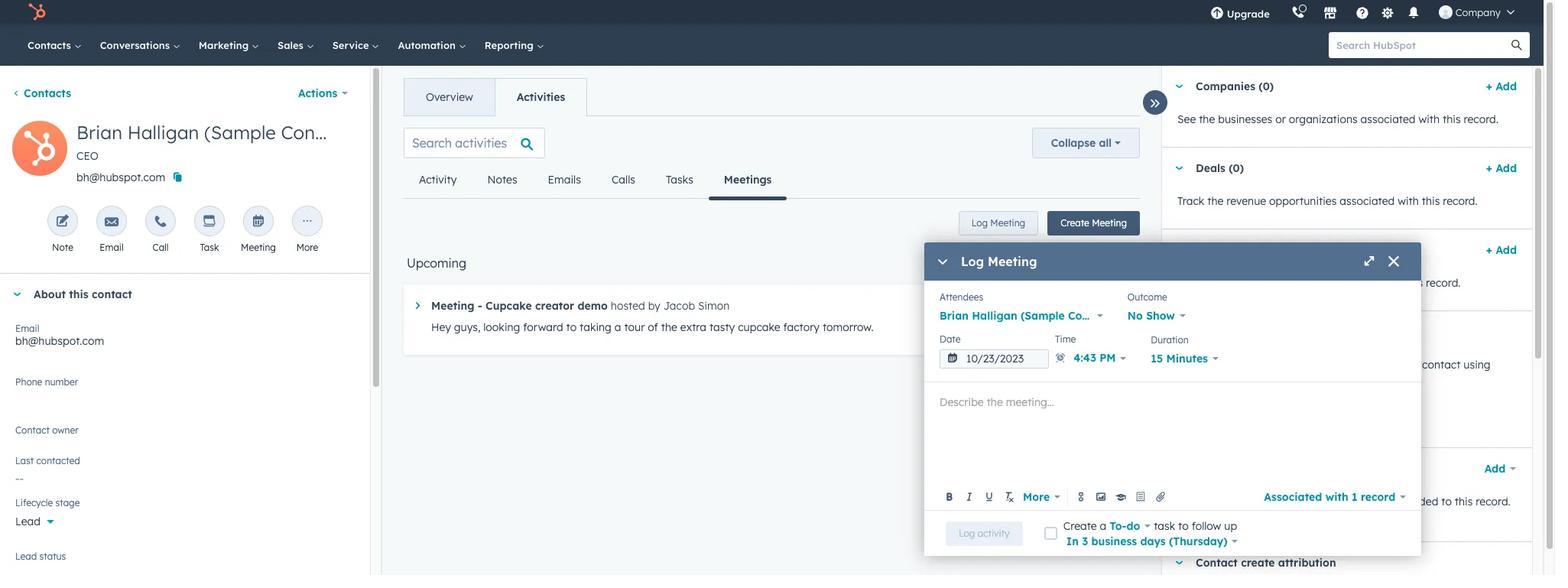 Task type: vqa. For each thing, say whether or not it's contained in the screenshot.
addresses
no



Task type: locate. For each thing, give the bounding box(es) containing it.
caret image left companies
[[1175, 84, 1184, 88]]

(0) inside tickets (0) dropdown button
[[1237, 243, 1252, 257]]

(0) up businesses
[[1259, 80, 1274, 93]]

brian up ceo
[[76, 121, 122, 144]]

0 horizontal spatial contact
[[15, 424, 50, 436]]

owner
[[52, 424, 79, 436], [33, 431, 64, 444]]

lead button
[[15, 506, 355, 531]]

email for email
[[100, 242, 124, 253]]

1 vertical spatial caret image
[[416, 302, 420, 309]]

caret image down the (thursday) in the right of the page
[[1175, 561, 1184, 565]]

contact down the (thursday) in the right of the page
[[1196, 556, 1238, 570]]

1 vertical spatial + add button
[[1486, 159, 1517, 177]]

2 vertical spatial (0)
[[1237, 243, 1252, 257]]

(sample inside popup button
[[1021, 309, 1065, 323]]

2 see from the top
[[1178, 495, 1196, 509]]

jacob simon image
[[1439, 5, 1453, 19]]

companies
[[1196, 80, 1256, 93]]

(0) inside deals (0) dropdown button
[[1229, 161, 1244, 175]]

15 minutes button
[[1151, 348, 1219, 369]]

owner up last contacted
[[33, 431, 64, 444]]

caret image
[[1175, 84, 1184, 88], [416, 302, 420, 309], [1175, 561, 1184, 565]]

lead down lifecycle
[[15, 515, 40, 528]]

more inside more popup button
[[1023, 490, 1050, 504]]

1 vertical spatial track
[[1178, 276, 1205, 290]]

0 horizontal spatial brian
[[76, 121, 122, 144]]

0 vertical spatial contacts link
[[18, 24, 91, 66]]

sales
[[278, 39, 306, 51]]

contact)
[[281, 121, 356, 144], [1068, 309, 1114, 323]]

track the revenue opportunities associated with this record.
[[1178, 194, 1478, 208]]

see for see the files attached to your activities or uploaded to this record.
[[1178, 495, 1196, 509]]

to
[[566, 320, 577, 334], [1290, 495, 1301, 509], [1442, 495, 1452, 509], [1178, 519, 1189, 533]]

brian halligan (sample contact)
[[940, 309, 1114, 323]]

hubspot
[[1178, 376, 1222, 390]]

the inside meeting - cupcake creator demo hosted by jacob simon hey guys, looking forward to taking a tour of the extra tasty cupcake factory tomorrow.
[[661, 320, 677, 334]]

a left to-
[[1100, 519, 1107, 533]]

1 lead from the top
[[15, 515, 40, 528]]

note
[[52, 242, 73, 253]]

0 vertical spatial +
[[1486, 80, 1493, 93]]

see up 'task to follow up'
[[1178, 495, 1196, 509]]

in 3 business days (thursday)
[[1067, 534, 1228, 548]]

with inside collect and track payments associated with this contact using hubspot payments.
[[1377, 358, 1398, 372]]

(sample
[[204, 121, 276, 144], [1021, 309, 1065, 323]]

taking
[[580, 320, 612, 334]]

upgrade image
[[1210, 7, 1224, 21]]

associated down the expand dialog icon
[[1323, 276, 1378, 290]]

organizations
[[1289, 112, 1358, 126]]

search image
[[1512, 40, 1522, 50]]

caret image inside deals (0) dropdown button
[[1175, 166, 1184, 170]]

see the files attached to your activities or uploaded to this record.
[[1178, 495, 1511, 509]]

2 vertical spatial caret image
[[1175, 561, 1184, 565]]

payments
[[1266, 358, 1316, 372]]

contacts down hubspot link
[[28, 39, 74, 51]]

minimize dialog image
[[937, 256, 949, 268]]

2 + add from the top
[[1486, 161, 1517, 175]]

the left "revenue" at the top of the page
[[1208, 194, 1224, 208]]

1 + from the top
[[1486, 80, 1493, 93]]

lead inside popup button
[[15, 515, 40, 528]]

caret image inside companies (0) dropdown button
[[1175, 84, 1184, 88]]

calling icon button
[[1285, 2, 1311, 22]]

1 navigation from the top
[[404, 78, 587, 116]]

phone
[[15, 376, 42, 388]]

a
[[615, 320, 621, 334], [1100, 519, 1107, 533]]

companies (0) button
[[1162, 66, 1480, 107]]

navigation containing activity
[[404, 161, 787, 200]]

brian inside brian halligan (sample contact) ceo
[[76, 121, 122, 144]]

contacts link down hubspot link
[[18, 24, 91, 66]]

0 horizontal spatial no
[[15, 431, 30, 444]]

associated for payments
[[1319, 358, 1374, 372]]

contact inside contact owner no owner
[[15, 424, 50, 436]]

0 horizontal spatial caret image
[[12, 292, 21, 296]]

caret image left deals
[[1175, 166, 1184, 170]]

halligan for brian halligan (sample contact) ceo
[[127, 121, 199, 144]]

contact inside the about this contact dropdown button
[[92, 288, 132, 301]]

navigation
[[404, 78, 587, 116], [404, 161, 787, 200]]

meetings
[[724, 173, 772, 187]]

0 vertical spatial caret image
[[1175, 166, 1184, 170]]

(0) right deals
[[1229, 161, 1244, 175]]

or right businesses
[[1276, 112, 1286, 126]]

edit button
[[12, 121, 67, 181]]

+ add for track the customer requests associated with this record.
[[1486, 243, 1517, 257]]

contact) up the time
[[1068, 309, 1114, 323]]

email inside email bh@hubspot.com
[[15, 323, 39, 334]]

payments.
[[1225, 376, 1278, 390]]

0 vertical spatial halligan
[[127, 121, 199, 144]]

activity
[[978, 527, 1010, 539]]

lifecycle
[[15, 497, 53, 509]]

0 vertical spatial log meeting
[[972, 217, 1026, 229]]

1 vertical spatial lead
[[15, 551, 37, 562]]

0 vertical spatial no
[[1128, 309, 1143, 323]]

2 + from the top
[[1486, 161, 1493, 175]]

with inside popup button
[[1326, 490, 1349, 504]]

or right 1
[[1377, 495, 1388, 509]]

last contacted
[[15, 455, 80, 466]]

1 horizontal spatial brian
[[940, 309, 969, 323]]

email
[[100, 242, 124, 253], [15, 323, 39, 334]]

create
[[1061, 217, 1090, 229], [1063, 519, 1097, 533]]

associated inside collect and track payments associated with this contact using hubspot payments.
[[1319, 358, 1374, 372]]

notifications button
[[1401, 0, 1427, 24]]

caret image inside upcoming feed
[[416, 302, 420, 309]]

associated with 1 record button
[[1264, 486, 1406, 507]]

tasty
[[710, 320, 735, 334]]

0 vertical spatial + add
[[1486, 80, 1517, 93]]

0 vertical spatial lead
[[15, 515, 40, 528]]

calling icon image
[[1291, 6, 1305, 20]]

add for track the revenue opportunities associated with this record.
[[1496, 161, 1517, 175]]

1 horizontal spatial a
[[1100, 519, 1107, 533]]

1 vertical spatial (sample
[[1021, 309, 1065, 323]]

(sample inside brian halligan (sample contact) ceo
[[204, 121, 276, 144]]

0 horizontal spatial or
[[1276, 112, 1286, 126]]

1 vertical spatial see
[[1178, 495, 1196, 509]]

1 horizontal spatial contact
[[1196, 556, 1238, 570]]

the down companies
[[1199, 112, 1215, 126]]

1 horizontal spatial contact
[[1422, 358, 1461, 372]]

contacts
[[28, 39, 74, 51], [24, 86, 71, 100]]

company
[[1456, 6, 1501, 18]]

caret image down upcoming
[[416, 302, 420, 309]]

last
[[15, 455, 34, 466]]

0 vertical spatial + add button
[[1486, 77, 1517, 96]]

caret image for companies (0)
[[1175, 84, 1184, 88]]

contacts up edit popup button at the left of page
[[24, 86, 71, 100]]

(0) inside companies (0) dropdown button
[[1259, 80, 1274, 93]]

contacts link up edit popup button at the left of page
[[12, 86, 71, 100]]

menu item
[[1281, 0, 1284, 24]]

0 horizontal spatial email
[[15, 323, 39, 334]]

to left taking
[[566, 320, 577, 334]]

0 vertical spatial track
[[1178, 194, 1205, 208]]

a left "tour"
[[615, 320, 621, 334]]

forward
[[523, 320, 563, 334]]

1 vertical spatial no
[[15, 431, 30, 444]]

1 vertical spatial navigation
[[404, 161, 787, 200]]

add button
[[1475, 453, 1517, 484]]

tickets (0)
[[1196, 243, 1252, 257]]

time
[[1055, 333, 1076, 345]]

collapse all button
[[1032, 128, 1140, 158]]

+ add button for see the businesses or organizations associated with this record.
[[1486, 77, 1517, 96]]

1 vertical spatial contact)
[[1068, 309, 1114, 323]]

contact) down the actions
[[281, 121, 356, 144]]

0 horizontal spatial contact
[[92, 288, 132, 301]]

email image
[[105, 215, 119, 229]]

contact) inside brian halligan (sample contact) ceo
[[281, 121, 356, 144]]

attribution
[[1278, 556, 1336, 570]]

activity
[[419, 173, 457, 187]]

record.
[[1464, 112, 1499, 126], [1443, 194, 1478, 208], [1426, 276, 1461, 290], [1476, 495, 1511, 509]]

1 vertical spatial contact
[[1196, 556, 1238, 570]]

brian inside popup button
[[940, 309, 969, 323]]

to-do
[[1110, 519, 1140, 533]]

+ add button for track the customer requests associated with this record.
[[1486, 241, 1517, 259]]

log activity
[[959, 527, 1010, 539]]

4:43
[[1074, 351, 1096, 365]]

navigation containing overview
[[404, 78, 587, 116]]

3 + add from the top
[[1486, 243, 1517, 257]]

actions
[[298, 86, 337, 100]]

activity button
[[404, 161, 472, 198]]

0 vertical spatial caret image
[[1175, 84, 1184, 88]]

2 vertical spatial + add button
[[1486, 241, 1517, 259]]

caret image inside contact create attribution dropdown button
[[1175, 561, 1184, 565]]

the for companies
[[1199, 112, 1215, 126]]

0 horizontal spatial (sample
[[204, 121, 276, 144]]

service link
[[323, 24, 389, 66]]

menu containing company
[[1200, 0, 1526, 24]]

2 track from the top
[[1178, 276, 1205, 290]]

1 vertical spatial email
[[15, 323, 39, 334]]

2 vertical spatial log
[[959, 527, 975, 539]]

more image
[[301, 215, 314, 229]]

brian
[[76, 121, 122, 144], [940, 309, 969, 323]]

1 vertical spatial a
[[1100, 519, 1107, 533]]

track down tickets
[[1178, 276, 1205, 290]]

contacted
[[36, 455, 80, 466]]

1 vertical spatial + add
[[1486, 161, 1517, 175]]

contact) for brian halligan (sample contact)
[[1068, 309, 1114, 323]]

1 horizontal spatial caret image
[[1175, 166, 1184, 170]]

+ add
[[1486, 80, 1517, 93], [1486, 161, 1517, 175], [1486, 243, 1517, 257]]

1 track from the top
[[1178, 194, 1205, 208]]

0 vertical spatial log
[[972, 217, 988, 229]]

+ for track the customer requests associated with this record.
[[1486, 243, 1493, 257]]

the for deals
[[1208, 194, 1224, 208]]

reporting link
[[475, 24, 553, 66]]

hubspot image
[[28, 3, 46, 21]]

1 horizontal spatial email
[[100, 242, 124, 253]]

Phone number text field
[[15, 374, 355, 405]]

requests
[[1277, 276, 1320, 290]]

1 vertical spatial caret image
[[12, 292, 21, 296]]

0 vertical spatial a
[[615, 320, 621, 334]]

track down deals
[[1178, 194, 1205, 208]]

to right task
[[1178, 519, 1189, 533]]

0 horizontal spatial contact)
[[281, 121, 356, 144]]

log up attendees
[[972, 217, 988, 229]]

1 + add from the top
[[1486, 80, 1517, 93]]

1 horizontal spatial more
[[1023, 490, 1050, 504]]

brian for brian halligan (sample contact)
[[940, 309, 969, 323]]

3 + from the top
[[1486, 243, 1493, 257]]

contact) inside popup button
[[1068, 309, 1114, 323]]

create inside button
[[1061, 217, 1090, 229]]

upcoming feed
[[392, 115, 1152, 373]]

hey
[[431, 320, 451, 334]]

associated right payments
[[1319, 358, 1374, 372]]

caret image
[[1175, 166, 1184, 170], [12, 292, 21, 296]]

caret image left about
[[12, 292, 21, 296]]

1 vertical spatial more
[[1023, 490, 1050, 504]]

no show
[[1128, 309, 1175, 323]]

create for create a
[[1063, 519, 1097, 533]]

expand dialog image
[[1363, 256, 1376, 268]]

1 see from the top
[[1178, 112, 1196, 126]]

or
[[1276, 112, 1286, 126], [1377, 495, 1388, 509]]

contact up last
[[15, 424, 50, 436]]

log meeting inside button
[[972, 217, 1026, 229]]

2 navigation from the top
[[404, 161, 787, 200]]

close dialog image
[[1388, 256, 1400, 268]]

1 vertical spatial (0)
[[1229, 161, 1244, 175]]

the down tickets
[[1208, 276, 1224, 290]]

status
[[39, 551, 66, 562]]

activities
[[517, 90, 565, 104]]

0 vertical spatial contact
[[15, 424, 50, 436]]

bh@hubspot.com up number
[[15, 334, 104, 348]]

2 vertical spatial + add
[[1486, 243, 1517, 257]]

2 lead from the top
[[15, 551, 37, 562]]

1 vertical spatial +
[[1486, 161, 1493, 175]]

menu
[[1200, 0, 1526, 24]]

track
[[1178, 194, 1205, 208], [1178, 276, 1205, 290]]

0 vertical spatial contact)
[[281, 121, 356, 144]]

2 + add button from the top
[[1486, 159, 1517, 177]]

1 horizontal spatial contact)
[[1068, 309, 1114, 323]]

email down email icon
[[100, 242, 124, 253]]

log inside upcoming feed
[[972, 217, 988, 229]]

1 vertical spatial contact
[[1422, 358, 1461, 372]]

the right of
[[661, 320, 677, 334]]

0 horizontal spatial more
[[296, 242, 318, 253]]

2 vertical spatial +
[[1486, 243, 1493, 257]]

1 vertical spatial brian
[[940, 309, 969, 323]]

associated down deals (0) dropdown button
[[1340, 194, 1395, 208]]

0 vertical spatial brian
[[76, 121, 122, 144]]

to left your
[[1290, 495, 1301, 509]]

lead left "status"
[[15, 551, 37, 562]]

1 vertical spatial halligan
[[972, 309, 1017, 323]]

creator
[[535, 299, 574, 313]]

0 vertical spatial (sample
[[204, 121, 276, 144]]

caret image inside the about this contact dropdown button
[[12, 292, 21, 296]]

by
[[648, 299, 661, 313]]

1 horizontal spatial or
[[1377, 495, 1388, 509]]

see down companies
[[1178, 112, 1196, 126]]

0 vertical spatial email
[[100, 242, 124, 253]]

tasks button
[[651, 161, 709, 198]]

contact inside dropdown button
[[1196, 556, 1238, 570]]

0 vertical spatial contact
[[92, 288, 132, 301]]

1 vertical spatial create
[[1063, 519, 1097, 533]]

call image
[[154, 215, 167, 229]]

(0)
[[1259, 80, 1274, 93], [1229, 161, 1244, 175], [1237, 243, 1252, 257]]

the for tickets
[[1208, 276, 1224, 290]]

0 vertical spatial see
[[1178, 112, 1196, 126]]

brian down attendees
[[940, 309, 969, 323]]

contact right about
[[92, 288, 132, 301]]

0 horizontal spatial halligan
[[127, 121, 199, 144]]

1 vertical spatial contacts
[[24, 86, 71, 100]]

1 horizontal spatial halligan
[[972, 309, 1017, 323]]

halligan inside popup button
[[972, 309, 1017, 323]]

1 + add button from the top
[[1486, 77, 1517, 96]]

(thursday)
[[1169, 534, 1228, 548]]

log right minimize dialog image
[[961, 254, 984, 269]]

0 vertical spatial contacts
[[28, 39, 74, 51]]

owner up contacted
[[52, 424, 79, 436]]

all
[[1099, 136, 1112, 150]]

0 vertical spatial create
[[1061, 217, 1090, 229]]

1 horizontal spatial no
[[1128, 309, 1143, 323]]

log left activity at the bottom
[[959, 527, 975, 539]]

customer
[[1227, 276, 1274, 290]]

3 + add button from the top
[[1486, 241, 1517, 259]]

bh@hubspot.com down ceo
[[76, 171, 165, 184]]

0 horizontal spatial a
[[615, 320, 621, 334]]

help image
[[1356, 7, 1369, 21]]

1 horizontal spatial (sample
[[1021, 309, 1065, 323]]

add for see the businesses or organizations associated with this record.
[[1496, 80, 1517, 93]]

contact left using at right
[[1422, 358, 1461, 372]]

track for track the customer requests associated with this record.
[[1178, 276, 1205, 290]]

service
[[332, 39, 372, 51]]

to right 'uploaded'
[[1442, 495, 1452, 509]]

no up last
[[15, 431, 30, 444]]

halligan inside brian halligan (sample contact) ceo
[[127, 121, 199, 144]]

email down about
[[15, 323, 39, 334]]

0 vertical spatial (0)
[[1259, 80, 1274, 93]]

bh@hubspot.com
[[76, 171, 165, 184], [15, 334, 104, 348]]

(0) right tickets
[[1237, 243, 1252, 257]]

0 vertical spatial navigation
[[404, 78, 587, 116]]

no down outcome
[[1128, 309, 1143, 323]]

(sample for brian halligan (sample contact) ceo
[[204, 121, 276, 144]]

see the businesses or organizations associated with this record.
[[1178, 112, 1499, 126]]

1 vertical spatial log meeting
[[961, 254, 1037, 269]]

opportunities
[[1269, 194, 1337, 208]]

create meeting button
[[1048, 211, 1140, 236]]



Task type: describe. For each thing, give the bounding box(es) containing it.
marketing
[[199, 39, 252, 51]]

log activity button
[[946, 521, 1023, 546]]

deals (0)
[[1196, 161, 1244, 175]]

Last contacted text field
[[15, 464, 355, 489]]

pm
[[1100, 351, 1116, 365]]

see for see the businesses or organizations associated with this record.
[[1178, 112, 1196, 126]]

jacob
[[663, 299, 695, 313]]

halligan for brian halligan (sample contact)
[[972, 309, 1017, 323]]

contact for contact create attribution
[[1196, 556, 1238, 570]]

guys,
[[454, 320, 481, 334]]

conversations
[[100, 39, 173, 51]]

0 vertical spatial or
[[1276, 112, 1286, 126]]

brian halligan (sample contact) button
[[940, 305, 1114, 327]]

track for track the revenue opportunities associated with this record.
[[1178, 194, 1205, 208]]

associated
[[1264, 490, 1322, 504]]

log for log activity button
[[959, 527, 975, 539]]

(0) for deals (0)
[[1229, 161, 1244, 175]]

emails button
[[533, 161, 596, 198]]

1 vertical spatial bh@hubspot.com
[[15, 334, 104, 348]]

caret image for about this contact
[[12, 292, 21, 296]]

log for log meeting button
[[972, 217, 988, 229]]

stage
[[55, 497, 80, 509]]

upcoming
[[407, 255, 466, 271]]

do
[[1127, 519, 1140, 533]]

to inside meeting - cupcake creator demo hosted by jacob simon hey guys, looking forward to taking a tour of the extra tasty cupcake factory tomorrow.
[[566, 320, 577, 334]]

business
[[1092, 534, 1137, 548]]

collapse all
[[1051, 136, 1112, 150]]

date
[[940, 333, 961, 345]]

a inside meeting - cupcake creator demo hosted by jacob simon hey guys, looking forward to taking a tour of the extra tasty cupcake factory tomorrow.
[[615, 320, 621, 334]]

(0) for tickets (0)
[[1237, 243, 1252, 257]]

+ for track the revenue opportunities associated with this record.
[[1486, 161, 1493, 175]]

deals (0) button
[[1162, 148, 1480, 189]]

lead for lead status
[[15, 551, 37, 562]]

with for track the customer requests associated with this record.
[[1381, 276, 1402, 290]]

track
[[1237, 358, 1263, 372]]

(0) for companies (0)
[[1259, 80, 1274, 93]]

add for track the customer requests associated with this record.
[[1496, 243, 1517, 257]]

lifecycle stage
[[15, 497, 80, 509]]

to-
[[1110, 519, 1127, 533]]

+ add for see the businesses or organizations associated with this record.
[[1486, 80, 1517, 93]]

files
[[1218, 495, 1239, 509]]

caret image for deals (0)
[[1175, 166, 1184, 170]]

contact inside collect and track payments associated with this contact using hubspot payments.
[[1422, 358, 1461, 372]]

+ for see the businesses or organizations associated with this record.
[[1486, 80, 1493, 93]]

and
[[1215, 358, 1234, 372]]

create
[[1241, 556, 1275, 570]]

outcome
[[1128, 291, 1168, 303]]

meeting image
[[252, 215, 265, 229]]

navigation inside upcoming feed
[[404, 161, 787, 200]]

about this contact
[[34, 288, 132, 301]]

search button
[[1504, 32, 1530, 58]]

task to follow up
[[1151, 519, 1237, 533]]

settings image
[[1381, 6, 1395, 20]]

create for create meeting
[[1061, 217, 1090, 229]]

collect and track payments associated with this contact using hubspot payments.
[[1178, 358, 1491, 390]]

simon
[[698, 299, 730, 313]]

duration
[[1151, 334, 1189, 346]]

number
[[45, 376, 78, 388]]

conversations link
[[91, 24, 189, 66]]

contact) for brian halligan (sample contact) ceo
[[281, 121, 356, 144]]

associated for opportunities
[[1340, 194, 1395, 208]]

actions button
[[288, 78, 358, 109]]

4:43 pm
[[1074, 351, 1116, 365]]

looking
[[484, 320, 520, 334]]

meetings button
[[709, 161, 787, 200]]

no show button
[[1128, 305, 1186, 327]]

meeting inside button
[[1092, 217, 1127, 229]]

contact owner no owner
[[15, 424, 79, 444]]

attached
[[1242, 495, 1287, 509]]

-
[[478, 299, 482, 313]]

businesses
[[1218, 112, 1273, 126]]

contacts inside contacts link
[[28, 39, 74, 51]]

lead for lead
[[15, 515, 40, 528]]

show
[[1146, 309, 1175, 323]]

associated for requests
[[1323, 276, 1378, 290]]

uploaded
[[1391, 495, 1439, 509]]

your
[[1304, 495, 1326, 509]]

Search HubSpot search field
[[1329, 32, 1516, 58]]

tickets (0) button
[[1162, 229, 1480, 271]]

15
[[1151, 352, 1163, 366]]

note image
[[56, 215, 70, 229]]

calls
[[612, 173, 635, 187]]

upgrade
[[1227, 8, 1270, 20]]

activities
[[1329, 495, 1375, 509]]

0 vertical spatial bh@hubspot.com
[[76, 171, 165, 184]]

0 vertical spatial more
[[296, 242, 318, 253]]

task image
[[203, 215, 216, 229]]

companies (0)
[[1196, 80, 1274, 93]]

notifications image
[[1407, 7, 1421, 21]]

contact for contact owner no owner
[[15, 424, 50, 436]]

in 3 business days (thursday) button
[[1067, 532, 1238, 550]]

brian for brian halligan (sample contact) ceo
[[76, 121, 122, 144]]

Search activities search field
[[404, 128, 545, 158]]

company button
[[1430, 0, 1524, 24]]

revenue
[[1227, 194, 1266, 208]]

track the customer requests associated with this record.
[[1178, 276, 1461, 290]]

1 vertical spatial log
[[961, 254, 984, 269]]

cupcake
[[486, 299, 532, 313]]

more button
[[1020, 486, 1064, 507]]

email for email bh@hubspot.com
[[15, 323, 39, 334]]

about
[[34, 288, 66, 301]]

associated right organizations
[[1361, 112, 1416, 126]]

+ add for track the revenue opportunities associated with this record.
[[1486, 161, 1517, 175]]

contact create attribution button
[[1162, 542, 1517, 575]]

add inside popup button
[[1485, 462, 1506, 476]]

1 vertical spatial or
[[1377, 495, 1388, 509]]

create a
[[1063, 519, 1110, 533]]

with for track the revenue opportunities associated with this record.
[[1398, 194, 1419, 208]]

meeting inside meeting - cupcake creator demo hosted by jacob simon hey guys, looking forward to taking a tour of the extra tasty cupcake factory tomorrow.
[[431, 299, 474, 313]]

minutes
[[1166, 352, 1208, 366]]

hubspot link
[[18, 3, 57, 21]]

no inside popup button
[[1128, 309, 1143, 323]]

1 vertical spatial contacts link
[[12, 86, 71, 100]]

to-do button
[[1110, 517, 1151, 535]]

email bh@hubspot.com
[[15, 323, 104, 348]]

overview button
[[405, 79, 495, 115]]

+ add button for track the revenue opportunities associated with this record.
[[1486, 159, 1517, 177]]

create meeting
[[1061, 217, 1127, 229]]

cupcake
[[738, 320, 780, 334]]

(sample for brian halligan (sample contact)
[[1021, 309, 1065, 323]]

days
[[1140, 534, 1166, 548]]

4:43 pm button
[[1055, 347, 1127, 370]]

contact create attribution
[[1196, 556, 1336, 570]]

log meeting button
[[959, 211, 1039, 236]]

no inside contact owner no owner
[[15, 431, 30, 444]]

the left files
[[1199, 495, 1215, 509]]

overview
[[426, 90, 473, 104]]

MM/DD/YYYY text field
[[940, 349, 1049, 369]]

marketplaces image
[[1323, 7, 1337, 21]]

this inside dropdown button
[[69, 288, 88, 301]]

settings link
[[1379, 4, 1398, 20]]

meeting inside button
[[991, 217, 1026, 229]]

caret image for contact create attribution
[[1175, 561, 1184, 565]]

with for collect and track payments associated with this contact using hubspot payments.
[[1377, 358, 1398, 372]]

this inside collect and track payments associated with this contact using hubspot payments.
[[1401, 358, 1419, 372]]

record
[[1361, 490, 1396, 504]]

reporting
[[485, 39, 536, 51]]

extra
[[680, 320, 707, 334]]

up
[[1224, 519, 1237, 533]]

marketing link
[[189, 24, 268, 66]]



